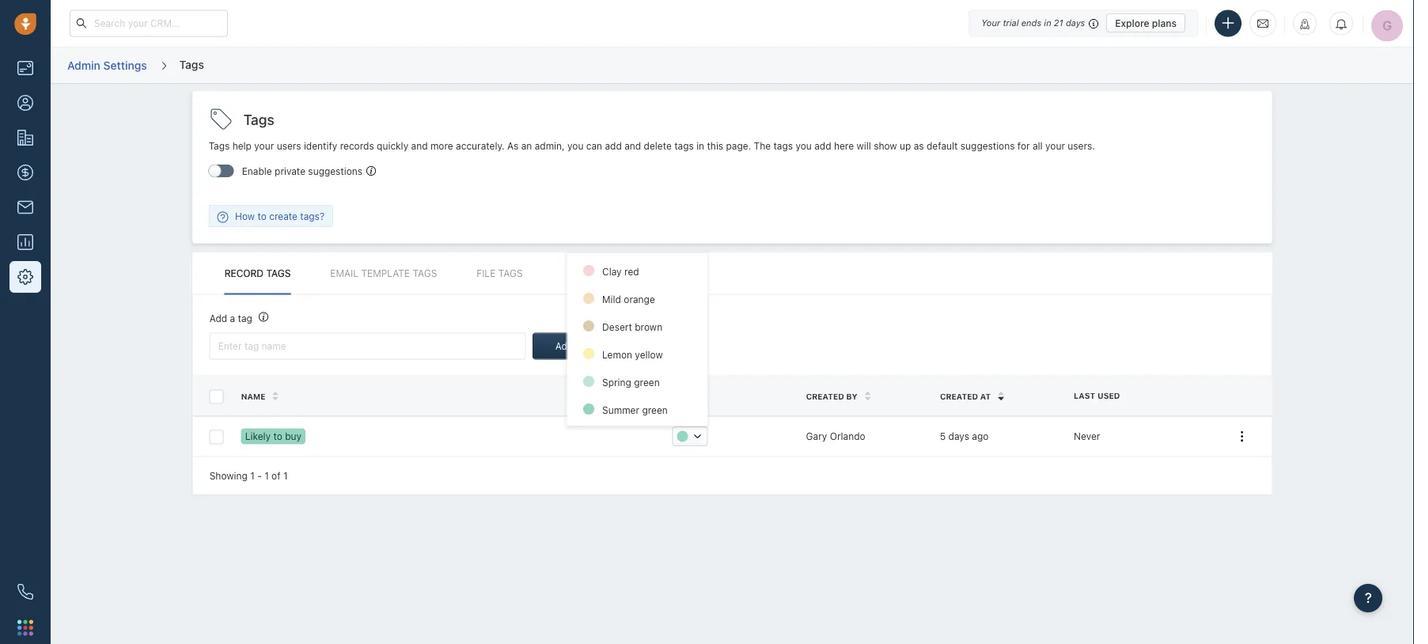 Task type: describe. For each thing, give the bounding box(es) containing it.
file tags link
[[477, 253, 523, 295]]

this
[[707, 141, 724, 152]]

5 days ago
[[940, 431, 989, 442]]

1 1 from the left
[[250, 470, 255, 481]]

freshworks switcher image
[[17, 620, 33, 636]]

tags right "file"
[[499, 268, 523, 279]]

0 vertical spatial days
[[1066, 18, 1086, 28]]

5
[[940, 431, 946, 442]]

2 and from the left
[[625, 141, 642, 152]]

21
[[1055, 18, 1064, 28]]

to for create
[[258, 211, 267, 222]]

1 vertical spatial in
[[697, 141, 705, 152]]

create
[[269, 211, 298, 222]]

record tags
[[225, 268, 291, 279]]

page.
[[726, 141, 752, 152]]

1 tags from the left
[[675, 141, 694, 152]]

all
[[1033, 141, 1043, 152]]

brown
[[635, 322, 662, 333]]

help
[[233, 141, 252, 152]]

more
[[431, 141, 453, 152]]

1 your from the left
[[254, 141, 274, 152]]

2 you from the left
[[796, 141, 812, 152]]

how
[[235, 211, 255, 222]]

mild orange
[[602, 294, 655, 305]]

0 horizontal spatial suggestions
[[308, 166, 363, 177]]

last used
[[1074, 392, 1121, 401]]

quickly
[[377, 141, 409, 152]]

gary
[[806, 431, 828, 442]]

name
[[241, 392, 266, 401]]

last
[[1074, 392, 1096, 401]]

2 your from the left
[[1046, 141, 1066, 152]]

delete
[[644, 141, 672, 152]]

2 tags from the left
[[774, 141, 793, 152]]

as
[[508, 141, 519, 152]]

tags right 'template'
[[413, 268, 437, 279]]

mild
[[602, 294, 621, 305]]

admin
[[67, 58, 101, 71]]

email template tags link
[[330, 253, 437, 295]]

to for buy
[[274, 431, 283, 442]]

admin settings
[[67, 58, 147, 71]]

orlando
[[830, 431, 866, 442]]

tags help your users identify records quickly and more accurately. as an admin, you can add and delete tags in this page. the tags you add here will show up as default suggestions for all your users.
[[209, 141, 1096, 152]]

created by
[[806, 392, 858, 401]]

Enter tag name text field
[[210, 333, 526, 360]]

your
[[982, 18, 1001, 28]]

1 add from the left
[[605, 141, 622, 152]]

of
[[272, 470, 281, 481]]

show
[[874, 141, 898, 152]]

add button
[[533, 333, 596, 360]]

record
[[225, 268, 264, 279]]

summer green
[[602, 405, 668, 416]]

admin settings link
[[67, 53, 148, 78]]

when users add a tag, the crm will only suggest tags the user has created, plus default tags image
[[367, 166, 376, 176]]

records
[[340, 141, 374, 152]]

default
[[927, 141, 958, 152]]

up
[[900, 141, 912, 152]]

email template tags
[[330, 268, 437, 279]]

ends
[[1022, 18, 1042, 28]]

email
[[330, 268, 359, 279]]

created at
[[940, 392, 991, 401]]

clay
[[602, 266, 622, 277]]

admin,
[[535, 141, 565, 152]]

the
[[754, 141, 771, 152]]

spring
[[602, 377, 631, 388]]

1 and from the left
[[411, 141, 428, 152]]

tags?
[[300, 211, 325, 222]]

likely to buy
[[245, 431, 302, 442]]

an
[[522, 141, 532, 152]]

for
[[1018, 141, 1031, 152]]

add for add
[[556, 341, 573, 352]]

buy
[[285, 431, 302, 442]]

used
[[1098, 392, 1121, 401]]

phone element
[[10, 576, 41, 608]]

tags right record
[[266, 268, 291, 279]]

showing 1 - 1 of 1
[[210, 470, 288, 481]]

summer
[[602, 405, 639, 416]]

plans
[[1153, 17, 1177, 29]]

orange
[[624, 294, 655, 305]]

send email image
[[1258, 17, 1269, 30]]

explore plans
[[1116, 17, 1177, 29]]

add for add a tag
[[210, 313, 227, 324]]

can
[[587, 141, 603, 152]]

private
[[275, 166, 306, 177]]



Task type: locate. For each thing, give the bounding box(es) containing it.
1 you from the left
[[568, 141, 584, 152]]

1 horizontal spatial you
[[796, 141, 812, 152]]

a
[[230, 313, 235, 324]]

spring green
[[602, 377, 660, 388]]

1 horizontal spatial add
[[556, 341, 573, 352]]

you left here
[[796, 141, 812, 152]]

1 vertical spatial green
[[642, 405, 668, 416]]

1 horizontal spatial tags
[[774, 141, 793, 152]]

your right the help
[[254, 141, 274, 152]]

users
[[277, 141, 301, 152]]

lemon
[[602, 350, 632, 361]]

how to create tags? link
[[210, 209, 333, 223]]

created left "at"
[[940, 392, 979, 401]]

record tags link
[[225, 253, 291, 295]]

1 right -
[[265, 470, 269, 481]]

never
[[1074, 431, 1101, 442]]

as
[[914, 141, 924, 152]]

clay red
[[602, 266, 639, 277]]

0 horizontal spatial 1
[[250, 470, 255, 481]]

1 horizontal spatial in
[[1045, 18, 1052, 28]]

0 vertical spatial suggestions
[[961, 141, 1015, 152]]

1 horizontal spatial to
[[274, 431, 283, 442]]

accurately.
[[456, 141, 505, 152]]

in
[[1045, 18, 1052, 28], [697, 141, 705, 152]]

you
[[568, 141, 584, 152], [796, 141, 812, 152]]

lemon yellow
[[602, 350, 663, 361]]

1
[[250, 470, 255, 481], [265, 470, 269, 481], [283, 470, 288, 481]]

3 1 from the left
[[283, 470, 288, 481]]

1 horizontal spatial and
[[625, 141, 642, 152]]

tags
[[675, 141, 694, 152], [774, 141, 793, 152]]

how to create tags?
[[235, 211, 325, 222]]

2 horizontal spatial 1
[[283, 470, 288, 481]]

template
[[361, 268, 410, 279]]

1 vertical spatial add
[[556, 341, 573, 352]]

tags down search your crm... text box
[[179, 58, 204, 71]]

0 horizontal spatial created
[[806, 392, 845, 401]]

green
[[634, 377, 660, 388], [642, 405, 668, 416]]

your trial ends in 21 days
[[982, 18, 1086, 28]]

1 vertical spatial to
[[274, 431, 283, 442]]

settings
[[103, 58, 147, 71]]

tags right delete
[[675, 141, 694, 152]]

in left 'this'
[[697, 141, 705, 152]]

explore plans link
[[1107, 13, 1186, 32]]

0 horizontal spatial add
[[210, 313, 227, 324]]

1 horizontal spatial days
[[1066, 18, 1086, 28]]

by
[[847, 392, 858, 401]]

1 right of
[[283, 470, 288, 481]]

1 horizontal spatial your
[[1046, 141, 1066, 152]]

tags left the help
[[209, 141, 230, 152]]

Search your CRM... text field
[[70, 10, 228, 37]]

-
[[257, 470, 262, 481]]

in left "21"
[[1045, 18, 1052, 28]]

and left delete
[[625, 141, 642, 152]]

days
[[1066, 18, 1086, 28], [949, 431, 970, 442]]

created
[[806, 392, 845, 401], [940, 392, 979, 401]]

1 created from the left
[[806, 392, 845, 401]]

1 vertical spatial suggestions
[[308, 166, 363, 177]]

likely
[[245, 431, 271, 442]]

to
[[258, 211, 267, 222], [274, 431, 283, 442]]

here
[[834, 141, 854, 152]]

created for created by
[[806, 392, 845, 401]]

0 horizontal spatial add
[[605, 141, 622, 152]]

2 created from the left
[[940, 392, 979, 401]]

0 vertical spatial green
[[634, 377, 660, 388]]

0 horizontal spatial in
[[697, 141, 705, 152]]

green right summer
[[642, 405, 668, 416]]

add left here
[[815, 141, 832, 152]]

your right all
[[1046, 141, 1066, 152]]

1 vertical spatial days
[[949, 431, 970, 442]]

created for created at
[[940, 392, 979, 401]]

at
[[981, 392, 991, 401]]

green down yellow
[[634, 377, 660, 388]]

add left lemon
[[556, 341, 573, 352]]

0 horizontal spatial your
[[254, 141, 274, 152]]

2 1 from the left
[[265, 470, 269, 481]]

file tags
[[477, 268, 523, 279]]

add right the can
[[605, 141, 622, 152]]

0 horizontal spatial tags
[[675, 141, 694, 152]]

suggestions
[[961, 141, 1015, 152], [308, 166, 363, 177]]

tags
[[179, 58, 204, 71], [244, 111, 274, 128], [209, 141, 230, 152], [266, 268, 291, 279], [413, 268, 437, 279], [499, 268, 523, 279]]

suggestions down the identify
[[308, 166, 363, 177]]

add
[[605, 141, 622, 152], [815, 141, 832, 152]]

1 horizontal spatial add
[[815, 141, 832, 152]]

suggestions left 'for'
[[961, 141, 1015, 152]]

will
[[857, 141, 872, 152]]

enable private suggestions
[[242, 166, 363, 177]]

2 add from the left
[[815, 141, 832, 152]]

ago
[[973, 431, 989, 442]]

add a tag
[[210, 313, 252, 324]]

gary orlando
[[806, 431, 866, 442]]

trial
[[1003, 18, 1019, 28]]

1 horizontal spatial suggestions
[[961, 141, 1015, 152]]

desert brown
[[602, 322, 662, 333]]

desert
[[602, 322, 632, 333]]

to right how
[[258, 211, 267, 222]]

1 left -
[[250, 470, 255, 481]]

0 vertical spatial add
[[210, 313, 227, 324]]

0 vertical spatial in
[[1045, 18, 1052, 28]]

you left the can
[[568, 141, 584, 152]]

showing
[[210, 470, 248, 481]]

tags right the
[[774, 141, 793, 152]]

add left a
[[210, 313, 227, 324]]

users.
[[1068, 141, 1096, 152]]

tags up the help
[[244, 111, 274, 128]]

file
[[477, 268, 496, 279]]

0 horizontal spatial to
[[258, 211, 267, 222]]

explore
[[1116, 17, 1150, 29]]

0 vertical spatial to
[[258, 211, 267, 222]]

identify
[[304, 141, 338, 152]]

0 horizontal spatial and
[[411, 141, 428, 152]]

green for summer green
[[642, 405, 668, 416]]

to left the buy
[[274, 431, 283, 442]]

add inside "button"
[[556, 341, 573, 352]]

0 horizontal spatial you
[[568, 141, 584, 152]]

yellow
[[635, 350, 663, 361]]

days right 5
[[949, 431, 970, 442]]

created left by
[[806, 392, 845, 401]]

tag
[[238, 313, 252, 324]]

phone image
[[17, 584, 33, 600]]

and left 'more'
[[411, 141, 428, 152]]

1 horizontal spatial created
[[940, 392, 979, 401]]

days right "21"
[[1066, 18, 1086, 28]]

red
[[624, 266, 639, 277]]

enable
[[242, 166, 272, 177]]

0 horizontal spatial days
[[949, 431, 970, 442]]

green for spring green
[[634, 377, 660, 388]]

your
[[254, 141, 274, 152], [1046, 141, 1066, 152]]

1 horizontal spatial 1
[[265, 470, 269, 481]]



Task type: vqa. For each thing, say whether or not it's contained in the screenshot.
second what from the top
no



